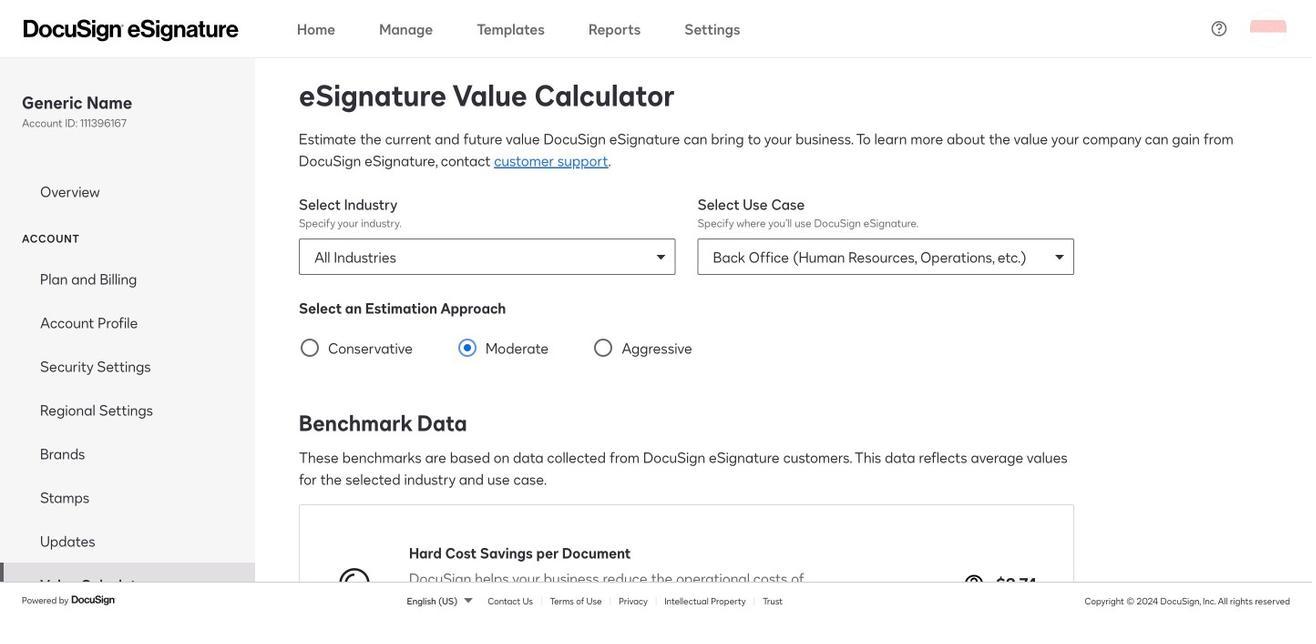 Task type: describe. For each thing, give the bounding box(es) containing it.
account element
[[0, 257, 255, 607]]

your uploaded profile image image
[[1251, 10, 1287, 47]]



Task type: locate. For each thing, give the bounding box(es) containing it.
hard cost savings per document image
[[336, 564, 373, 600]]

docusign image
[[71, 594, 117, 608]]

docusign admin image
[[24, 20, 239, 41]]



Task type: vqa. For each thing, say whether or not it's contained in the screenshot.
'group'
no



